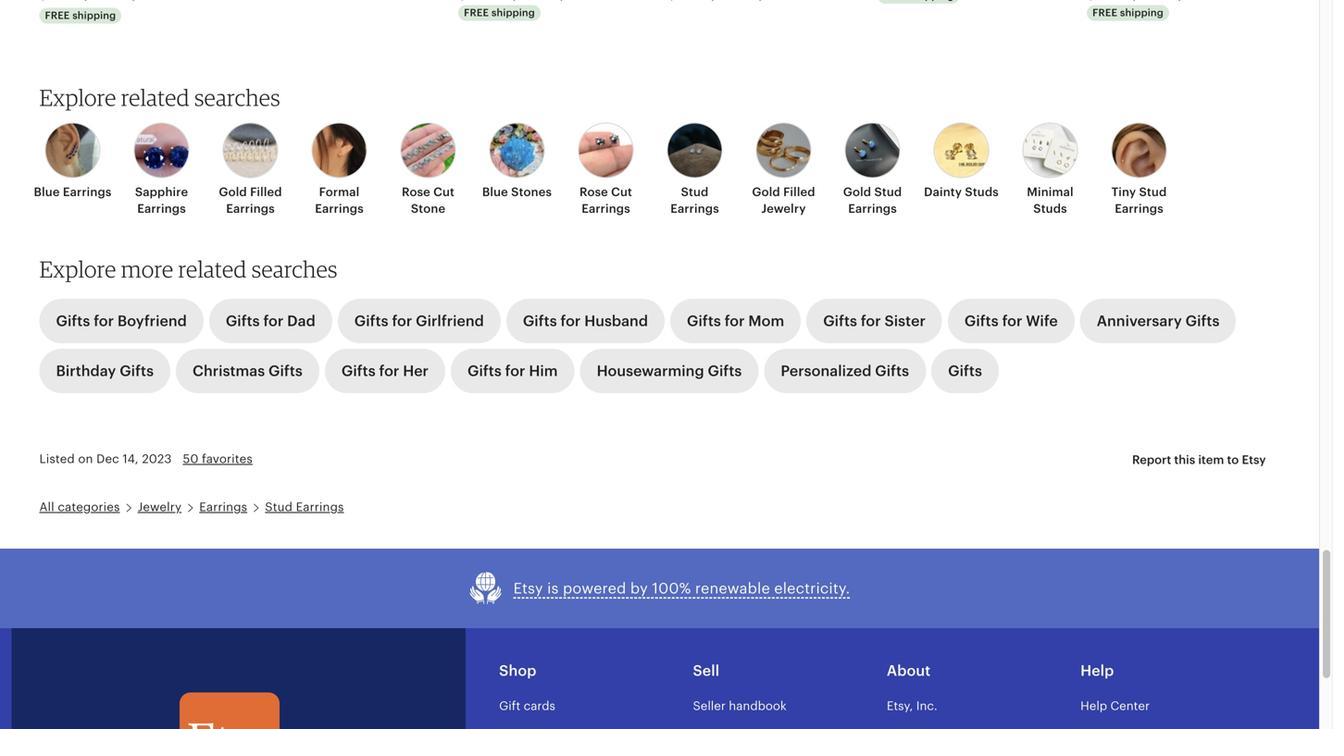 Task type: vqa. For each thing, say whether or not it's contained in the screenshot.
The (25% in "TheTypicalGemini $ 4.56 $ 6.07 (25% off)"
no



Task type: locate. For each thing, give the bounding box(es) containing it.
gifts for her
[[342, 363, 429, 380]]

studs right dainty
[[966, 185, 999, 199]]

stud right 'tiny'
[[1140, 185, 1168, 199]]

gold for gold stud earrings
[[844, 185, 872, 199]]

related right more
[[178, 255, 247, 283]]

blue inside the blue stones link
[[483, 185, 508, 199]]

related
[[121, 84, 190, 111], [178, 255, 247, 283]]

for left wife
[[1003, 313, 1023, 330]]

0 vertical spatial explore
[[39, 84, 116, 111]]

dec
[[97, 452, 119, 466]]

3 gold from the left
[[844, 185, 872, 199]]

stud
[[681, 185, 709, 199], [875, 185, 903, 199], [1140, 185, 1168, 199], [265, 501, 293, 515]]

1 horizontal spatial blue
[[483, 185, 508, 199]]

listed on dec 14, 2023
[[39, 452, 172, 466]]

etsy, inc. link
[[887, 700, 938, 714]]

report
[[1133, 453, 1172, 467]]

studs
[[966, 185, 999, 199], [1034, 202, 1068, 216]]

gifts down gifts for wife link
[[949, 363, 983, 380]]

0 vertical spatial jewelry
[[762, 202, 806, 216]]

0 horizontal spatial rose
[[402, 185, 431, 199]]

2 help from the top
[[1081, 700, 1108, 714]]

jewelry left gold stud earrings at the top right of the page
[[762, 202, 806, 216]]

filled left gold stud earrings at the top right of the page
[[784, 185, 816, 199]]

for
[[94, 313, 114, 330], [264, 313, 284, 330], [392, 313, 413, 330], [561, 313, 581, 330], [725, 313, 745, 330], [861, 313, 882, 330], [1003, 313, 1023, 330], [379, 363, 400, 380], [505, 363, 526, 380]]

jewelry
[[762, 202, 806, 216], [138, 501, 182, 515]]

help for help center
[[1081, 700, 1108, 714]]

gifts down gifts for dad link
[[269, 363, 303, 380]]

stud earrings inside explore related searches region
[[671, 185, 720, 216]]

1 vertical spatial explore
[[39, 255, 116, 283]]

cut inside rose cut earrings
[[612, 185, 633, 199]]

gold inside gold filled earrings
[[219, 185, 247, 199]]

gifts for boyfriend link
[[39, 299, 204, 343]]

studs down minimal
[[1034, 202, 1068, 216]]

0 vertical spatial related
[[121, 84, 190, 111]]

1 rose from the left
[[402, 185, 431, 199]]

1 explore from the top
[[39, 84, 116, 111]]

formal earrings link
[[301, 123, 378, 217]]

sapphire
[[135, 185, 188, 199]]

free shipping link
[[39, 0, 232, 26], [459, 0, 652, 23], [1088, 0, 1281, 23]]

for for dad
[[264, 313, 284, 330]]

for inside "link"
[[505, 363, 526, 380]]

for left dad on the top left of the page
[[264, 313, 284, 330]]

help center
[[1081, 700, 1151, 714]]

minimal
[[1028, 185, 1074, 199]]

1 horizontal spatial jewelry
[[762, 202, 806, 216]]

1 vertical spatial help
[[1081, 700, 1108, 714]]

for left 'sister'
[[861, 313, 882, 330]]

2 horizontal spatial free shipping link
[[1088, 0, 1281, 23]]

explore up gifts for boyfriend link
[[39, 255, 116, 283]]

1 horizontal spatial stud earrings link
[[656, 123, 734, 217]]

gold filled earrings link
[[212, 123, 289, 217]]

personalized gifts link
[[765, 349, 926, 393]]

0 horizontal spatial stud earrings
[[265, 501, 344, 515]]

1 horizontal spatial filled
[[784, 185, 816, 199]]

anniversary gifts link
[[1081, 299, 1237, 343]]

rose up stone
[[402, 185, 431, 199]]

free
[[464, 7, 489, 18], [1093, 7, 1118, 18], [45, 10, 70, 21]]

1 gold from the left
[[219, 185, 247, 199]]

gifts left him
[[468, 363, 502, 380]]

0 horizontal spatial jewelry
[[138, 501, 182, 515]]

for for wife
[[1003, 313, 1023, 330]]

stud right rose cut earrings
[[681, 185, 709, 199]]

housewarming gifts link
[[580, 349, 759, 393]]

filled inside gold filled earrings
[[250, 185, 282, 199]]

gold filled earrings
[[219, 185, 282, 216]]

stud earrings link right rose cut earrings link
[[656, 123, 734, 217]]

etsy left is
[[514, 581, 544, 598]]

stud earrings right earrings link
[[265, 501, 344, 515]]

1 horizontal spatial rose
[[580, 185, 609, 199]]

cut inside rose cut stone
[[434, 185, 455, 199]]

2023
[[142, 452, 172, 466]]

seller handbook link
[[693, 700, 787, 714]]

1 vertical spatial stud earrings link
[[265, 501, 344, 515]]

dad
[[287, 313, 316, 330]]

gifts up him
[[523, 313, 557, 330]]

0 vertical spatial searches
[[195, 84, 281, 111]]

1 horizontal spatial cut
[[612, 185, 633, 199]]

cut up stone
[[434, 185, 455, 199]]

1 horizontal spatial stud earrings
[[671, 185, 720, 216]]

sister
[[885, 313, 926, 330]]

2 cut from the left
[[612, 185, 633, 199]]

1 horizontal spatial etsy
[[1243, 453, 1267, 467]]

0 horizontal spatial blue
[[34, 185, 60, 199]]

cut for stone
[[434, 185, 455, 199]]

earrings
[[63, 185, 112, 199], [137, 202, 186, 216], [226, 202, 275, 216], [315, 202, 364, 216], [582, 202, 631, 216], [671, 202, 720, 216], [849, 202, 897, 216], [1116, 202, 1164, 216], [199, 501, 247, 515], [296, 501, 344, 515]]

filled left formal
[[250, 185, 282, 199]]

gifts for husband
[[523, 313, 648, 330]]

rose for earrings
[[580, 185, 609, 199]]

100%
[[652, 581, 692, 598]]

help up help center link
[[1081, 663, 1115, 680]]

explore related searches region
[[28, 84, 1292, 251]]

1 filled from the left
[[250, 185, 282, 199]]

gold inside gold filled jewelry
[[753, 185, 781, 199]]

gifts for mom link
[[671, 299, 801, 343]]

gifts down 'sister'
[[876, 363, 910, 380]]

0 horizontal spatial gold
[[219, 185, 247, 199]]

explore inside region
[[39, 84, 116, 111]]

for left girlfriend
[[392, 313, 413, 330]]

earrings link
[[199, 501, 247, 515]]

1 horizontal spatial studs
[[1034, 202, 1068, 216]]

item
[[1199, 453, 1225, 467]]

2 explore from the top
[[39, 255, 116, 283]]

50 favorites link
[[183, 452, 253, 466]]

cut for earrings
[[612, 185, 633, 199]]

2 horizontal spatial gold
[[844, 185, 872, 199]]

dainty
[[925, 185, 963, 199]]

0 vertical spatial stud earrings link
[[656, 123, 734, 217]]

stud left dainty
[[875, 185, 903, 199]]

1 vertical spatial studs
[[1034, 202, 1068, 216]]

2 filled from the left
[[784, 185, 816, 199]]

jewelry inside gold filled jewelry
[[762, 202, 806, 216]]

3 free shipping link from the left
[[1088, 0, 1281, 23]]

stud earrings left gold filled jewelry
[[671, 185, 720, 216]]

2 free shipping link from the left
[[459, 0, 652, 23]]

for left boyfriend
[[94, 313, 114, 330]]

help left center
[[1081, 700, 1108, 714]]

0 horizontal spatial stud earrings link
[[265, 501, 344, 515]]

gifts for wife
[[965, 313, 1059, 330]]

2 rose from the left
[[580, 185, 609, 199]]

dainty studs link
[[923, 123, 1001, 201]]

gold for gold filled jewelry
[[753, 185, 781, 199]]

gold for gold filled earrings
[[219, 185, 247, 199]]

for for girlfriend
[[392, 313, 413, 330]]

explore up blue earrings link
[[39, 84, 116, 111]]

rose
[[402, 185, 431, 199], [580, 185, 609, 199]]

rose cut stone link
[[390, 123, 467, 217]]

1 vertical spatial stud earrings
[[265, 501, 344, 515]]

stud right earrings link
[[265, 501, 293, 515]]

1 free shipping link from the left
[[39, 0, 232, 26]]

0 horizontal spatial filled
[[250, 185, 282, 199]]

stud earrings link
[[656, 123, 734, 217], [265, 501, 344, 515]]

cards
[[524, 700, 556, 714]]

searches up dad on the top left of the page
[[252, 255, 338, 283]]

14,
[[123, 452, 139, 466]]

christmas gifts
[[193, 363, 303, 380]]

etsy
[[1243, 453, 1267, 467], [514, 581, 544, 598]]

birthday gifts link
[[39, 349, 170, 393]]

stud inside tiny stud earrings
[[1140, 185, 1168, 199]]

minimal studs link
[[1012, 123, 1090, 217]]

2 blue from the left
[[483, 185, 508, 199]]

1 cut from the left
[[434, 185, 455, 199]]

1 vertical spatial related
[[178, 255, 247, 283]]

stud earrings link right earrings link
[[265, 501, 344, 515]]

sapphire earrings link
[[123, 123, 201, 217]]

studs inside minimal studs
[[1034, 202, 1068, 216]]

birthday
[[56, 363, 116, 380]]

0 horizontal spatial studs
[[966, 185, 999, 199]]

for left him
[[505, 363, 526, 380]]

dainty studs
[[925, 185, 999, 199]]

for left mom
[[725, 313, 745, 330]]

gifts for him
[[468, 363, 558, 380]]

him
[[529, 363, 558, 380]]

0 horizontal spatial cut
[[434, 185, 455, 199]]

explore for explore more related searches
[[39, 255, 116, 283]]

gold filled jewelry link
[[745, 123, 823, 217]]

minimal studs
[[1028, 185, 1074, 216]]

gifts for boyfriend
[[56, 313, 187, 330]]

gifts up housewarming gifts link
[[687, 313, 722, 330]]

0 vertical spatial help
[[1081, 663, 1115, 680]]

50
[[183, 452, 199, 466]]

rose inside rose cut earrings
[[580, 185, 609, 199]]

0 vertical spatial stud earrings
[[671, 185, 720, 216]]

filled
[[250, 185, 282, 199], [784, 185, 816, 199]]

for left her
[[379, 363, 400, 380]]

gifts left her
[[342, 363, 376, 380]]

searches up gold filled earrings link
[[195, 84, 281, 111]]

0 vertical spatial studs
[[966, 185, 999, 199]]

1 blue from the left
[[34, 185, 60, 199]]

cut right stones
[[612, 185, 633, 199]]

blue inside blue earrings link
[[34, 185, 60, 199]]

stone
[[411, 202, 446, 216]]

stud inside stud earrings
[[681, 185, 709, 199]]

1 horizontal spatial free shipping link
[[459, 0, 652, 23]]

for for husband
[[561, 313, 581, 330]]

shop
[[499, 663, 537, 680]]

2 horizontal spatial free shipping
[[1093, 7, 1164, 18]]

jewelry down 2023
[[138, 501, 182, 515]]

earrings inside tiny stud earrings
[[1116, 202, 1164, 216]]

gold inside gold stud earrings
[[844, 185, 872, 199]]

rose inside rose cut stone
[[402, 185, 431, 199]]

0 horizontal spatial shipping
[[72, 10, 116, 21]]

0 horizontal spatial etsy
[[514, 581, 544, 598]]

more
[[121, 255, 174, 283]]

rose for stone
[[402, 185, 431, 199]]

2 gold from the left
[[753, 185, 781, 199]]

related up sapphire earrings link
[[121, 84, 190, 111]]

for left husband
[[561, 313, 581, 330]]

rose right stones
[[580, 185, 609, 199]]

filled inside gold filled jewelry
[[784, 185, 816, 199]]

gift
[[499, 700, 521, 714]]

christmas gifts link
[[176, 349, 319, 393]]

for for sister
[[861, 313, 882, 330]]

1 vertical spatial jewelry
[[138, 501, 182, 515]]

housewarming
[[597, 363, 705, 380]]

explore related searches
[[39, 84, 281, 111]]

1 help from the top
[[1081, 663, 1115, 680]]

sapphire earrings
[[135, 185, 188, 216]]

gold
[[219, 185, 247, 199], [753, 185, 781, 199], [844, 185, 872, 199]]

powered
[[563, 581, 627, 598]]

50 favorites
[[183, 452, 253, 466]]

studs for minimal studs
[[1034, 202, 1068, 216]]

1 horizontal spatial gold
[[753, 185, 781, 199]]

0 horizontal spatial free shipping link
[[39, 0, 232, 26]]

1 vertical spatial searches
[[252, 255, 338, 283]]

report this item to etsy button
[[1119, 444, 1281, 477]]

filled for earrings
[[250, 185, 282, 199]]

etsy right to
[[1243, 453, 1267, 467]]

1 vertical spatial etsy
[[514, 581, 544, 598]]

gifts up birthday
[[56, 313, 90, 330]]



Task type: describe. For each thing, give the bounding box(es) containing it.
rose cut stone
[[402, 185, 455, 216]]

is
[[548, 581, 559, 598]]

for for him
[[505, 363, 526, 380]]

housewarming gifts
[[597, 363, 742, 380]]

blue earrings link
[[34, 123, 112, 201]]

gifts for husband link
[[507, 299, 665, 343]]

favorites
[[202, 452, 253, 466]]

about
[[887, 663, 931, 680]]

gifts right the anniversary
[[1186, 313, 1220, 330]]

stud inside gold stud earrings
[[875, 185, 903, 199]]

jewelry link
[[138, 501, 182, 515]]

tiny stud earrings
[[1112, 185, 1168, 216]]

gifts for dad
[[226, 313, 316, 330]]

center
[[1111, 700, 1151, 714]]

gift cards link
[[499, 700, 556, 714]]

help center link
[[1081, 700, 1151, 714]]

related inside region
[[121, 84, 190, 111]]

mom
[[749, 313, 785, 330]]

earrings inside gold filled earrings
[[226, 202, 275, 216]]

girlfriend
[[416, 313, 484, 330]]

earrings inside sapphire earrings
[[137, 202, 186, 216]]

blue stones link
[[478, 123, 556, 201]]

searches inside region
[[195, 84, 281, 111]]

categories
[[58, 501, 120, 515]]

gifts for dad link
[[209, 299, 332, 343]]

birthday gifts
[[56, 363, 154, 380]]

for for mom
[[725, 313, 745, 330]]

listed
[[39, 452, 75, 466]]

christmas
[[193, 363, 265, 380]]

studs for dainty studs
[[966, 185, 999, 199]]

gifts for her link
[[325, 349, 446, 393]]

handbook
[[729, 700, 787, 714]]

gold stud earrings
[[844, 185, 903, 216]]

gifts for sister
[[824, 313, 926, 330]]

this
[[1175, 453, 1196, 467]]

blue for blue stones
[[483, 185, 508, 199]]

inc.
[[917, 700, 938, 714]]

0 horizontal spatial free shipping
[[45, 10, 116, 21]]

renewable
[[696, 581, 771, 598]]

all categories
[[39, 501, 120, 515]]

blue for blue earrings
[[34, 185, 60, 199]]

earrings inside gold stud earrings
[[849, 202, 897, 216]]

gifts for mom
[[687, 313, 785, 330]]

gifts link
[[932, 349, 999, 393]]

0 vertical spatial etsy
[[1243, 453, 1267, 467]]

gifts right birthday
[[120, 363, 154, 380]]

0 horizontal spatial free
[[45, 10, 70, 21]]

formal earrings
[[315, 185, 364, 216]]

gifts up gifts "link"
[[965, 313, 999, 330]]

2 horizontal spatial free
[[1093, 7, 1118, 18]]

wife
[[1027, 313, 1059, 330]]

all categories link
[[39, 501, 120, 515]]

gifts for sister link
[[807, 299, 943, 343]]

earrings inside rose cut earrings
[[582, 202, 631, 216]]

1 horizontal spatial shipping
[[492, 7, 535, 18]]

2 horizontal spatial shipping
[[1121, 7, 1164, 18]]

tiny stud earrings link
[[1101, 123, 1179, 217]]

seller
[[693, 700, 726, 714]]

explore more related searches
[[39, 255, 338, 283]]

anniversary gifts
[[1097, 313, 1220, 330]]

seller handbook
[[693, 700, 787, 714]]

rose cut earrings
[[580, 185, 633, 216]]

gifts for wife link
[[948, 299, 1075, 343]]

blue earrings
[[34, 185, 112, 199]]

husband
[[585, 313, 648, 330]]

gifts up personalized gifts
[[824, 313, 858, 330]]

for for her
[[379, 363, 400, 380]]

help for help
[[1081, 663, 1115, 680]]

etsy is powered by 100% renewable electricity. button
[[469, 572, 851, 607]]

report this item to etsy
[[1133, 453, 1267, 467]]

boyfriend
[[118, 313, 187, 330]]

on
[[78, 452, 93, 466]]

by
[[631, 581, 648, 598]]

1 horizontal spatial free shipping
[[464, 7, 535, 18]]

1 horizontal spatial free
[[464, 7, 489, 18]]

formal
[[319, 185, 360, 199]]

etsy, inc.
[[887, 700, 938, 714]]

personalized gifts
[[781, 363, 910, 380]]

explore for explore related searches
[[39, 84, 116, 111]]

tiny
[[1112, 185, 1137, 199]]

etsy is powered by 100% renewable electricity.
[[514, 581, 851, 598]]

gifts up christmas gifts link
[[226, 313, 260, 330]]

gifts for girlfriend
[[355, 313, 484, 330]]

filled for jewelry
[[784, 185, 816, 199]]

for for boyfriend
[[94, 313, 114, 330]]

gifts down gifts for mom link
[[708, 363, 742, 380]]

blue stones
[[483, 185, 552, 199]]

all
[[39, 501, 54, 515]]

gold stud earrings link
[[834, 123, 912, 217]]

rose cut earrings link
[[567, 123, 645, 217]]

gold filled jewelry
[[753, 185, 816, 216]]

electricity.
[[775, 581, 851, 598]]

gifts up 'gifts for her' link
[[355, 313, 389, 330]]



